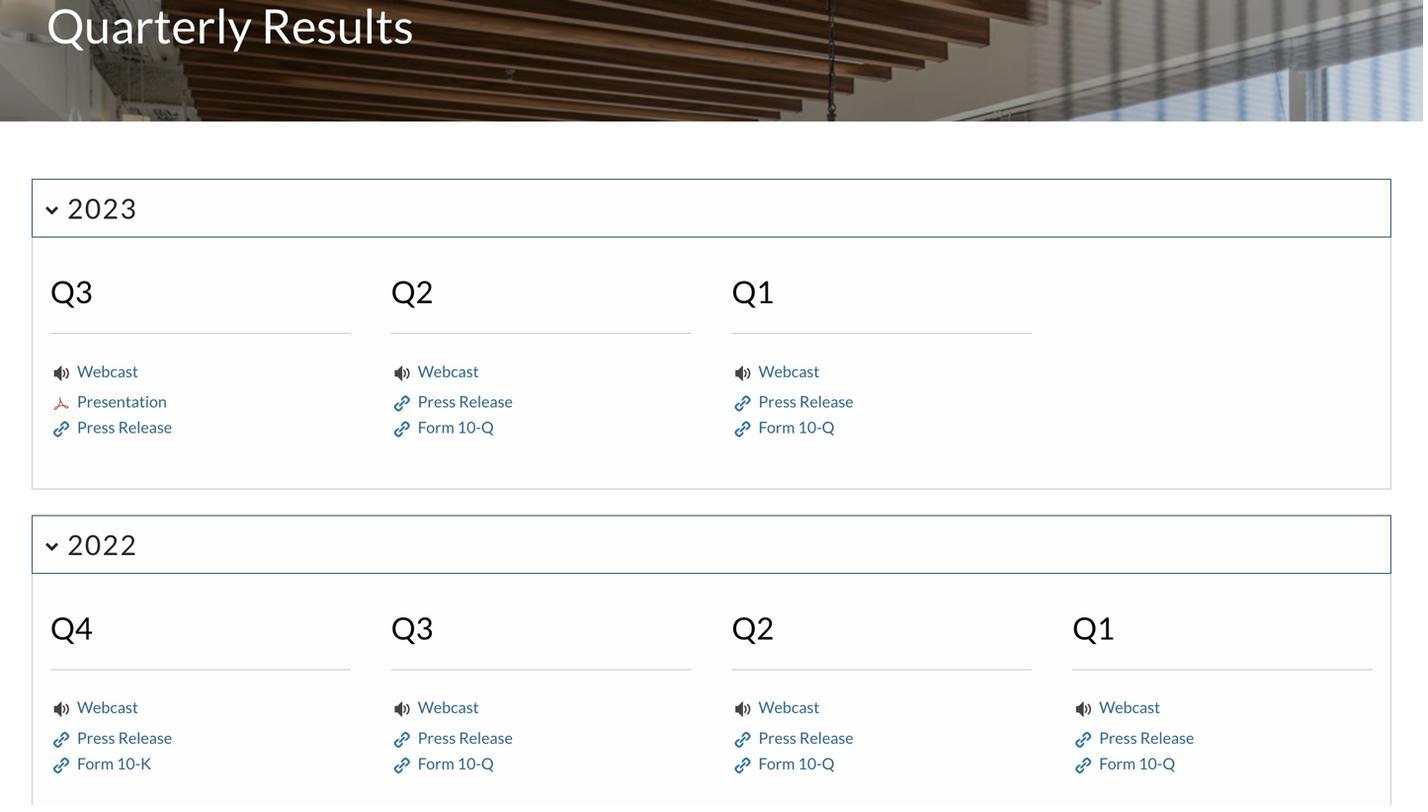 Task type: vqa. For each thing, say whether or not it's contained in the screenshot.
Form
yes



Task type: describe. For each thing, give the bounding box(es) containing it.
press inside press release form 10-k
[[77, 728, 115, 748]]

release inside press release form 10-k
[[118, 728, 172, 748]]

presentation press release
[[77, 392, 172, 437]]

q4
[[50, 610, 93, 646]]

form inside press release form 10-k
[[77, 754, 114, 773]]

1 vertical spatial q2
[[732, 610, 774, 646]]



Task type: locate. For each thing, give the bounding box(es) containing it.
0 vertical spatial q2
[[391, 273, 433, 310]]

1 vertical spatial q3
[[391, 610, 433, 646]]

press release form 10-q
[[418, 392, 513, 437], [758, 392, 854, 437], [418, 728, 513, 773], [758, 728, 854, 773], [1099, 728, 1194, 773]]

release inside presentation press release
[[118, 418, 172, 437]]

2023
[[67, 192, 138, 225]]

form
[[418, 418, 454, 437], [758, 418, 795, 437], [77, 754, 114, 773], [418, 754, 454, 773], [758, 754, 795, 773], [1099, 754, 1136, 773]]

presentation
[[77, 392, 167, 411]]

0 horizontal spatial q2
[[391, 273, 433, 310]]

press inside presentation press release
[[77, 418, 115, 437]]

q3
[[50, 273, 93, 310], [391, 610, 433, 646]]

q1
[[732, 273, 774, 310], [1072, 610, 1115, 646]]

1 horizontal spatial q1
[[1072, 610, 1115, 646]]

press release link
[[391, 389, 513, 415], [732, 389, 854, 415], [50, 415, 172, 440], [50, 725, 172, 751], [391, 725, 513, 751], [732, 725, 854, 751], [1072, 725, 1194, 751]]

2023 link
[[32, 179, 1392, 238]]

10- inside press release form 10-k
[[117, 754, 141, 773]]

form 10-k link
[[50, 751, 151, 777]]

webcast link
[[50, 359, 138, 384], [391, 359, 479, 384], [732, 359, 820, 384], [50, 695, 138, 721], [391, 695, 479, 721], [732, 695, 820, 721], [1072, 695, 1160, 721]]

2022
[[67, 528, 138, 561]]

0 vertical spatial q1
[[732, 273, 774, 310]]

10-
[[457, 418, 481, 437], [798, 418, 822, 437], [117, 754, 141, 773], [457, 754, 481, 773], [798, 754, 822, 773], [1139, 754, 1163, 773]]

0 horizontal spatial q3
[[50, 273, 93, 310]]

1 horizontal spatial q2
[[732, 610, 774, 646]]

1 horizontal spatial q3
[[391, 610, 433, 646]]

press release form 10-k
[[77, 728, 172, 773]]

press
[[418, 392, 456, 411], [758, 392, 797, 411], [77, 418, 115, 437], [77, 728, 115, 748], [418, 728, 456, 748], [758, 728, 797, 748], [1099, 728, 1137, 748]]

q3 for press
[[391, 610, 433, 646]]

k
[[141, 754, 151, 773]]

presentation link
[[50, 389, 167, 415]]

form 10-q link
[[391, 415, 494, 440], [732, 415, 835, 440], [391, 751, 494, 777], [732, 751, 835, 777], [1072, 751, 1175, 777]]

1 vertical spatial q1
[[1072, 610, 1115, 646]]

release
[[459, 392, 513, 411], [800, 392, 854, 411], [118, 418, 172, 437], [118, 728, 172, 748], [459, 728, 513, 748], [800, 728, 854, 748], [1140, 728, 1194, 748]]

webcast
[[77, 362, 138, 381], [418, 362, 479, 381], [758, 362, 820, 381], [77, 698, 138, 717], [418, 698, 479, 717], [758, 698, 820, 717], [1099, 698, 1160, 717]]

0 horizontal spatial q1
[[732, 273, 774, 310]]

2022 link
[[32, 515, 1392, 574]]

q3 for presentation
[[50, 273, 93, 310]]

q
[[481, 418, 494, 437], [822, 418, 835, 437], [481, 754, 494, 773], [822, 754, 835, 773], [1163, 754, 1175, 773]]

0 vertical spatial q3
[[50, 273, 93, 310]]

q2
[[391, 273, 433, 310], [732, 610, 774, 646]]



